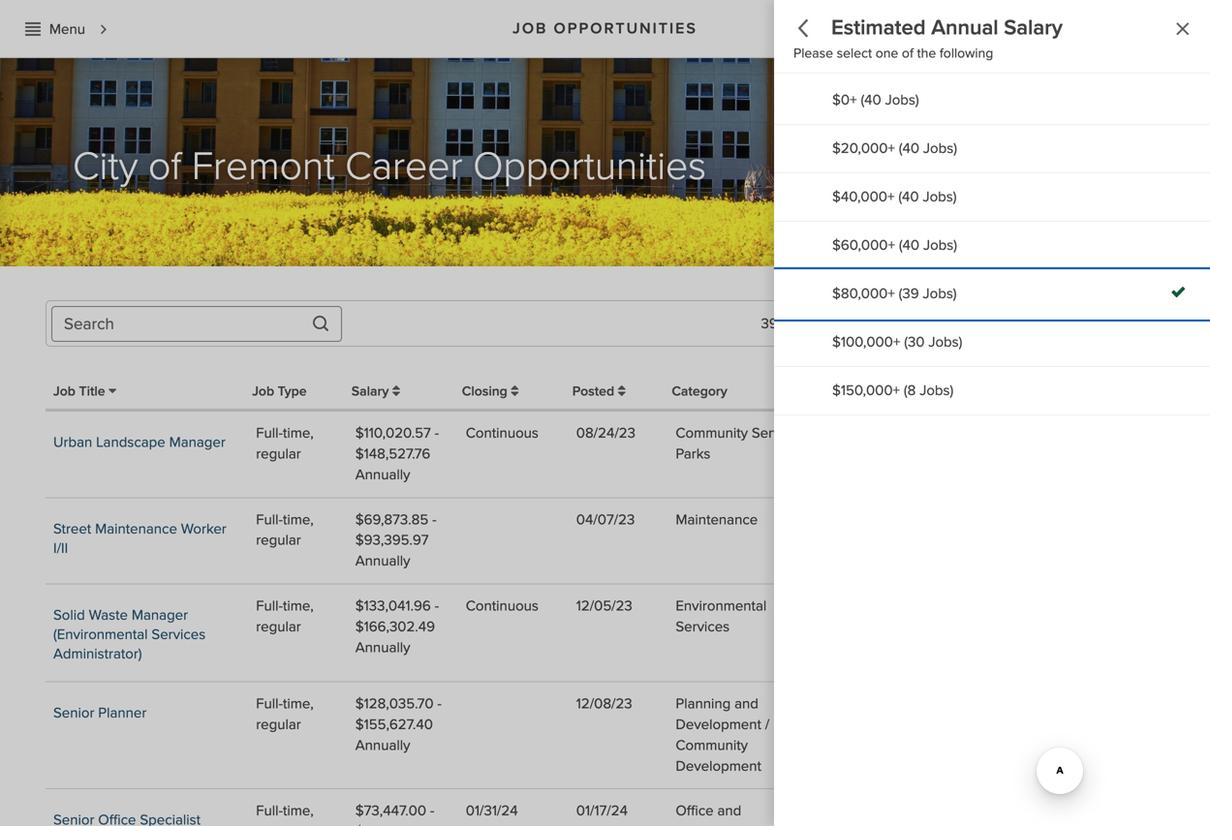 Task type: locate. For each thing, give the bounding box(es) containing it.
maintenance right street
[[95, 520, 177, 538]]

-
[[435, 424, 439, 442], [432, 511, 437, 529], [435, 597, 439, 615], [437, 695, 442, 713], [430, 802, 434, 820]]

2 horizontal spatial job
[[513, 19, 548, 38]]

$73,447.00
[[355, 802, 426, 820]]

and right 'planning' at the right of the page
[[735, 695, 759, 713]]

time,
[[283, 424, 314, 442], [283, 511, 314, 529], [283, 597, 314, 615], [283, 695, 314, 713], [283, 802, 314, 820]]

(40 right $60,000+
[[899, 236, 920, 254]]

1 vertical spatial salary
[[352, 383, 392, 400]]

1 horizontal spatial maintenance
[[676, 511, 758, 529]]

2
[[1135, 302, 1142, 317]]

i/ii
[[53, 539, 68, 557]]

estimated
[[831, 15, 926, 41]]

sign in button
[[1099, 6, 1196, 51]]

please select one of the following
[[794, 45, 993, 62]]

community down 'planning' at the right of the page
[[676, 737, 748, 755]]

services
[[752, 424, 806, 442], [676, 618, 730, 636], [152, 626, 206, 644]]

(40 right $40,000+
[[899, 188, 919, 206]]

5 full-time, regular from the top
[[256, 802, 314, 827]]

4 full- from the top
[[256, 695, 283, 713]]

sort down image
[[109, 382, 116, 395]]

(40 for $60,000+
[[899, 236, 920, 254]]

annually inside $128,035.70 - $155,627.40 annually
[[355, 737, 410, 755]]

- inside $133,041.96 - $166,302.49 annually
[[435, 597, 439, 615]]

1 horizontal spatial sort image
[[511, 385, 519, 398]]

office and administrativ
[[676, 802, 766, 827]]

- inside $128,035.70 - $155,627.40 annually
[[437, 695, 442, 713]]

of right the city
[[148, 143, 181, 190]]

- inside $110,020.57 - $148,527.76 annually
[[435, 424, 439, 442]]

job type
[[252, 383, 307, 400]]

0 vertical spatial development
[[676, 716, 762, 734]]

by
[[1136, 218, 1147, 230]]

1 vertical spatial manager
[[132, 607, 188, 625]]

jobs) right the (39
[[923, 285, 957, 303]]

jobs) right "(30"
[[929, 333, 963, 351]]

5 full- from the top
[[256, 802, 283, 820]]

community up parks
[[676, 424, 748, 442]]

40 jobs element up $60,000+ (40 jobs) at the right top
[[899, 188, 957, 206]]

sort image up $110,020.57
[[392, 385, 400, 398]]

landscape
[[96, 434, 165, 452]]

2 community from the top
[[676, 737, 748, 755]]

maintenance
[[676, 511, 758, 529], [95, 520, 177, 538]]

development down 'planning' at the right of the page
[[676, 716, 762, 734]]

3 annually from the top
[[355, 639, 410, 657]]

1 sort image from the left
[[392, 385, 400, 398]]

annually down $166,302.49
[[355, 639, 410, 657]]

time, left $128,035.70 at the bottom of page
[[283, 695, 314, 713]]

and for planning
[[735, 695, 759, 713]]

2 horizontal spatial services
[[752, 424, 806, 442]]

2 continuous from the top
[[466, 597, 539, 615]]

1 full- from the top
[[256, 424, 283, 442]]

annually inside $133,041.96 - $166,302.49 annually
[[355, 639, 410, 657]]

8 jobs element
[[904, 382, 954, 400]]

jobs) up the 39 jobs element
[[923, 236, 957, 254]]

manager inside solid waste manager (environmental services administrator)
[[132, 607, 188, 625]]

full- for senior planner
[[256, 695, 283, 713]]

- for $133,041.96 - $166,302.49 annually
[[435, 597, 439, 615]]

5 time, from the top
[[283, 802, 314, 820]]

community
[[676, 424, 748, 442], [676, 737, 748, 755]]

annually inside $110,020.57 - $148,527.76 annually
[[355, 466, 410, 484]]

jobs) down the 'please select one of the following'
[[885, 91, 919, 109]]

manager for landscape
[[169, 434, 226, 452]]

senior planner
[[53, 704, 147, 722]]

$100,000+
[[832, 333, 900, 351]]

2 regular from the top
[[256, 532, 301, 550]]

1 annually from the top
[[355, 466, 410, 484]]

- inside $73,447.00 - $89,275.2
[[430, 802, 434, 820]]

- inside $69,873.85 - $93,395.97 annually
[[432, 511, 437, 529]]

1 horizontal spatial /
[[810, 424, 814, 442]]

0 vertical spatial of
[[902, 45, 914, 62]]

30 jobs element
[[904, 333, 963, 351]]

regular
[[256, 445, 301, 463], [256, 532, 301, 550], [256, 618, 301, 636], [256, 716, 301, 734], [256, 823, 301, 827]]

1 vertical spatial development
[[676, 758, 762, 775]]

opportunities inside city of fremont career opportunities link
[[473, 143, 706, 190]]

39
[[761, 315, 778, 333]]

regular for $93,395.97
[[256, 532, 301, 550]]

40 jobs element up the 39 jobs element
[[899, 236, 957, 254]]

$110,020.57 - $148,527.76 annually
[[355, 424, 439, 484]]

1 continuous from the top
[[466, 424, 539, 442]]

0 horizontal spatial of
[[148, 143, 181, 190]]

$155,627.40
[[355, 716, 433, 734]]

job inside header element
[[513, 19, 548, 38]]

jobs) up '$40,000+ (40 jobs)'
[[923, 140, 957, 157]]

and inside planning and development / community development
[[735, 695, 759, 713]]

2 time, from the top
[[283, 511, 314, 529]]

full-time, regular
[[256, 424, 314, 463], [256, 511, 314, 550], [256, 597, 314, 636], [256, 695, 314, 734], [256, 802, 314, 827]]

maintenance inside street maintenance worker i/ii
[[95, 520, 177, 538]]

time, down type
[[283, 424, 314, 442]]

annually down $93,395.97 in the bottom of the page
[[355, 552, 410, 570]]

24hs01
[[1062, 802, 1112, 820]]

full-time, regular for $148,527.76
[[256, 424, 314, 463]]

manager right landscape
[[169, 434, 226, 452]]

salary right annual
[[1004, 15, 1063, 41]]

caret down image
[[1028, 317, 1035, 328]]

0 horizontal spatial job
[[53, 383, 75, 400]]

sort image inside salary link
[[392, 385, 400, 398]]

2 full-time, regular from the top
[[256, 511, 314, 550]]

(40 right $0+
[[861, 91, 881, 109]]

0 vertical spatial /
[[810, 424, 814, 442]]

time, left $69,873.85
[[283, 511, 314, 529]]

opportunities
[[554, 19, 698, 38], [473, 143, 706, 190]]

- for $128,035.70 - $155,627.40 annually
[[437, 695, 442, 713]]

4 time, from the top
[[283, 695, 314, 713]]

3 time, from the top
[[283, 597, 314, 615]]

annually for $128,035.70 - $155,627.40 annually
[[355, 737, 410, 755]]

regular for $148,527.76
[[256, 445, 301, 463]]

full- for solid waste manager (environmental services administrator)
[[256, 597, 283, 615]]

continuous for $133,041.96 - $166,302.49 annually
[[466, 597, 539, 615]]

1 horizontal spatial services
[[676, 618, 730, 636]]

0 vertical spatial salary
[[1004, 15, 1063, 41]]

1 horizontal spatial salary
[[1004, 15, 1063, 41]]

(8
[[904, 382, 916, 400]]

40 jobs element for $60,000+ (40 jobs)
[[899, 236, 957, 254]]

annually down $148,527.76
[[355, 466, 410, 484]]

$40,000+
[[832, 188, 895, 206]]

time, left $133,041.96
[[283, 597, 314, 615]]

jobs) for $60,000+ (40 jobs)
[[923, 236, 957, 254]]

planning and development / community development
[[676, 695, 770, 775]]

of
[[902, 45, 914, 62], [148, 143, 181, 190]]

2 full- from the top
[[256, 511, 283, 529]]

$20,000+ (40 jobs)
[[832, 140, 957, 157]]

annually
[[355, 466, 410, 484], [355, 552, 410, 570], [355, 639, 410, 657], [355, 737, 410, 755]]

3 full-time, regular from the top
[[256, 597, 314, 636]]

0 horizontal spatial services
[[152, 626, 206, 644]]

$73,447.00 - $89,275.2
[[355, 802, 434, 827]]

1 vertical spatial continuous
[[466, 597, 539, 615]]

0 vertical spatial manager
[[169, 434, 226, 452]]

services inside environmental services
[[676, 618, 730, 636]]

and inside office and administrativ
[[717, 802, 741, 820]]

jobs) right (8
[[920, 382, 954, 400]]

and for office
[[717, 802, 741, 820]]

0 vertical spatial and
[[735, 695, 759, 713]]

job inside 'link'
[[53, 383, 75, 400]]

salary up $110,020.57
[[352, 383, 392, 400]]

sort image for salary
[[392, 385, 400, 398]]

3 regular from the top
[[256, 618, 301, 636]]

maintenance down parks
[[676, 511, 758, 529]]

/
[[810, 424, 814, 442], [765, 716, 770, 734]]

menu
[[49, 20, 85, 38]]

- for $73,447.00 - $89,275.2
[[430, 802, 434, 820]]

job
[[513, 19, 548, 38], [53, 383, 75, 400], [252, 383, 274, 400]]

$150,000+ (8 jobs)
[[832, 382, 954, 400]]

development up office and administrativ
[[676, 758, 762, 775]]

(40 for $0+
[[861, 91, 881, 109]]

fremont
[[192, 143, 335, 190]]

1 regular from the top
[[256, 445, 301, 463]]

administrator)
[[53, 645, 142, 663]]

and
[[735, 695, 759, 713], [717, 802, 741, 820]]

2 annually from the top
[[355, 552, 410, 570]]

40 jobs element for $20,000+ (40 jobs)
[[899, 140, 957, 157]]

$69,873.85 - $93,395.97 annually
[[355, 511, 437, 570]]

4 full-time, regular from the top
[[256, 695, 314, 734]]

1 vertical spatial /
[[765, 716, 770, 734]]

4 annually from the top
[[355, 737, 410, 755]]

jobs) for $40,000+ (40 jobs)
[[923, 188, 957, 206]]

40 jobs element up '$40,000+ (40 jobs)'
[[899, 140, 957, 157]]

1 time, from the top
[[283, 424, 314, 442]]

annually inside $69,873.85 - $93,395.97 annually
[[355, 552, 410, 570]]

- right $133,041.96
[[435, 597, 439, 615]]

0 vertical spatial opportunities
[[554, 19, 698, 38]]

jobs) for $0+ (40 jobs)
[[885, 91, 919, 109]]

of left the on the top right of page
[[902, 45, 914, 62]]

full-time, regular for $166,302.49
[[256, 597, 314, 636]]

jobs) for $100,000+ (30 jobs)
[[929, 333, 963, 351]]

4 regular from the top
[[256, 716, 301, 734]]

street maintenance worker i/ii
[[53, 520, 226, 557]]

sort image for closing
[[511, 385, 519, 398]]

(40 right $20,000+
[[899, 140, 920, 157]]

time, for $166,302.49
[[283, 597, 314, 615]]

senior planner link
[[53, 704, 147, 722]]

city
[[73, 143, 138, 190]]

parks
[[676, 445, 711, 463]]

$133,041.96 - $166,302.49 annually
[[355, 597, 439, 657]]

1 vertical spatial community
[[676, 737, 748, 755]]

job for job type
[[252, 383, 274, 400]]

job title
[[53, 383, 109, 400]]

- right $128,035.70 at the bottom of page
[[437, 695, 442, 713]]

- right $69,873.85
[[432, 511, 437, 529]]

1 horizontal spatial of
[[902, 45, 914, 62]]

job opportunities
[[513, 19, 698, 38]]

jobs) up $60,000+ (40 jobs) at the right top
[[923, 188, 957, 206]]

- right $73,447.00
[[430, 802, 434, 820]]

jobs) for $80,000+ (39 jobs)
[[923, 285, 957, 303]]

sort image inside closing "link"
[[511, 385, 519, 398]]

annually down $155,627.40
[[355, 737, 410, 755]]

$110,020.57
[[355, 424, 431, 442]]

xs image
[[25, 21, 41, 37]]

jobs) for $150,000+ (8 jobs)
[[920, 382, 954, 400]]

sort image
[[392, 385, 400, 398], [511, 385, 519, 398]]

3 full- from the top
[[256, 597, 283, 615]]

location
[[948, 383, 1000, 400]]

0 horizontal spatial /
[[765, 716, 770, 734]]

and right office
[[717, 802, 741, 820]]

closing
[[462, 383, 511, 400]]

2 sort image from the left
[[511, 385, 519, 398]]

$80,000+
[[832, 285, 895, 303]]

- for $69,873.85 - $93,395.97 annually
[[432, 511, 437, 529]]

$80,000+ (39 jobs)
[[832, 285, 957, 303]]

time, left $73,447.00
[[283, 802, 314, 820]]

posted
[[572, 383, 618, 400]]

0 horizontal spatial maintenance
[[95, 520, 177, 538]]

$148,527.76
[[355, 445, 430, 463]]

0 horizontal spatial sort image
[[392, 385, 400, 398]]

urban
[[53, 434, 92, 452]]

40 jobs element
[[861, 91, 919, 109], [899, 140, 957, 157], [899, 188, 957, 206], [899, 236, 957, 254]]

1 community from the top
[[676, 424, 748, 442]]

one
[[876, 45, 899, 62]]

1 vertical spatial and
[[717, 802, 741, 820]]

5 regular from the top
[[256, 823, 301, 827]]

- right $110,020.57
[[435, 424, 439, 442]]

solid
[[53, 607, 85, 625]]

closing link
[[462, 383, 519, 400]]

12/05/23
[[576, 597, 633, 615]]

services inside community services / parks
[[752, 424, 806, 442]]

(40 for $40,000+
[[899, 188, 919, 206]]

1 full-time, regular from the top
[[256, 424, 314, 463]]

time, for $93,395.97
[[283, 511, 314, 529]]

solid waste manager (environmental services administrator) link
[[53, 607, 206, 663]]

39 jobs element
[[899, 285, 957, 303]]

0 horizontal spatial salary
[[352, 383, 392, 400]]

40 jobs element right $0+
[[861, 91, 919, 109]]

$128,035.70 - $155,627.40 annually
[[355, 695, 442, 755]]

1 vertical spatial opportunities
[[473, 143, 706, 190]]

manager right waste
[[132, 607, 188, 625]]

$0+
[[832, 91, 857, 109]]

1 horizontal spatial job
[[252, 383, 274, 400]]

0 vertical spatial continuous
[[466, 424, 539, 442]]

/ inside community services / parks
[[810, 424, 814, 442]]

sort image left the posted
[[511, 385, 519, 398]]

0 vertical spatial community
[[676, 424, 748, 442]]



Task type: vqa. For each thing, say whether or not it's contained in the screenshot.
40
no



Task type: describe. For each thing, give the bounding box(es) containing it.
posted link
[[572, 383, 626, 400]]

opportunities inside header element
[[554, 19, 698, 38]]

annually for $110,020.57 - $148,527.76 annually
[[355, 466, 410, 484]]

sort
[[994, 314, 1021, 332]]

continuous for $110,020.57 - $148,527.76 annually
[[466, 424, 539, 442]]

community inside community services / parks
[[676, 424, 748, 442]]

following
[[940, 45, 993, 62]]

sort link
[[962, 306, 1044, 341]]

sign in
[[1142, 23, 1185, 41]]

- for $110,020.57 - $148,527.76 annually
[[435, 424, 439, 442]]

city of fremont career opportunities
[[73, 143, 706, 190]]

full- for urban landscape manager
[[256, 424, 283, 442]]

time, for $155,627.40
[[283, 695, 314, 713]]

job for job opportunities
[[513, 19, 548, 38]]

$60,000+ (40 jobs)
[[832, 236, 957, 254]]

$128,035.70
[[355, 695, 434, 713]]

waste
[[89, 607, 128, 625]]

estimated annual salary application
[[774, 0, 1210, 73]]

community inside planning and development / community development
[[676, 737, 748, 755]]

found
[[812, 315, 849, 333]]

type
[[278, 383, 307, 400]]

services inside solid waste manager (environmental services administrator)
[[152, 626, 206, 644]]

sort image
[[618, 385, 626, 398]]

12/08/23
[[576, 695, 632, 713]]

(40 for $20,000+
[[899, 140, 920, 157]]

community services / parks
[[676, 424, 814, 463]]

filter
[[1087, 314, 1120, 332]]

full-time, regular for $155,627.40
[[256, 695, 314, 734]]

$40,000+ (40 jobs)
[[832, 188, 957, 206]]

planner
[[98, 704, 147, 722]]

40 jobs element for $0+ (40 jobs)
[[861, 91, 919, 109]]

estimated annual salary
[[831, 15, 1063, 41]]

menu link
[[15, 11, 117, 47]]

1 vertical spatial of
[[148, 143, 181, 190]]

salary link
[[352, 383, 400, 400]]

08/24/23
[[576, 424, 636, 442]]

$60,000+
[[832, 236, 895, 254]]

1 development from the top
[[676, 716, 762, 734]]

sign
[[1142, 23, 1170, 41]]

street maintenance worker i/ii link
[[53, 520, 226, 557]]

services for environmental
[[676, 618, 730, 636]]

environmental
[[676, 597, 767, 615]]

2 development from the top
[[676, 758, 762, 775]]

$93,395.97
[[355, 532, 429, 550]]

fremont,
[[952, 802, 1009, 820]]

job for job title
[[53, 383, 75, 400]]

01/31/24
[[466, 802, 518, 820]]

please
[[794, 45, 833, 62]]

department
[[838, 383, 910, 400]]

street
[[53, 520, 91, 538]]

$150,000+
[[832, 382, 900, 400]]

powered
[[1096, 218, 1134, 230]]

full-time, regular for $93,395.97
[[256, 511, 314, 550]]

annual
[[931, 15, 999, 41]]

(30
[[904, 333, 925, 351]]

category
[[672, 383, 727, 400]]

solid waste manager (environmental services administrator)
[[53, 607, 206, 663]]

career
[[345, 143, 463, 190]]

04/07/23
[[576, 511, 635, 529]]

(environmental
[[53, 626, 148, 644]]

salary inside application
[[1004, 15, 1063, 41]]

$20,000+
[[832, 140, 895, 157]]

category link
[[672, 383, 727, 400]]

in
[[1174, 23, 1185, 41]]

annually for $69,873.85 - $93,395.97 annually
[[355, 552, 410, 570]]

location link
[[948, 383, 1000, 400]]

of inside estimated annual salary application
[[902, 45, 914, 62]]

urban landscape manager
[[53, 434, 226, 452]]

department link
[[838, 383, 910, 400]]

$0+ (40 jobs)
[[832, 91, 919, 109]]

$133,041.96
[[355, 597, 431, 615]]

title
[[79, 383, 105, 400]]

39 jobs found
[[761, 315, 849, 333]]

planning
[[676, 695, 731, 713]]

jobs) for $20,000+ (40 jobs)
[[923, 140, 957, 157]]

$69,873.85
[[355, 511, 428, 529]]

(39
[[899, 285, 919, 303]]

40 jobs element for $40,000+ (40 jobs)
[[899, 188, 957, 206]]

city of fremont career opportunities link
[[0, 58, 1196, 266]]

job title link
[[53, 382, 116, 400]]

fremont, ca
[[952, 802, 1032, 820]]

services for community
[[752, 424, 806, 442]]

$100,000+ (30 jobs)
[[832, 333, 963, 351]]

regular for $166,302.49
[[256, 618, 301, 636]]

chevron right image
[[95, 21, 112, 39]]

select
[[837, 45, 872, 62]]

header element
[[0, 0, 1210, 57]]

ca
[[1012, 802, 1032, 820]]

urban landscape manager link
[[53, 434, 226, 452]]

environmental services
[[676, 597, 767, 636]]

caret down image
[[1128, 317, 1135, 328]]

senior
[[53, 704, 94, 722]]

powered by
[[1096, 218, 1147, 230]]

manager for waste
[[132, 607, 188, 625]]

/ inside planning and development / community development
[[765, 716, 770, 734]]

annually for $133,041.96 - $166,302.49 annually
[[355, 639, 410, 657]]

regular for $155,627.40
[[256, 716, 301, 734]]

jobs
[[782, 315, 808, 333]]

time, for $148,527.76
[[283, 424, 314, 442]]

worker
[[181, 520, 226, 538]]

estimated annual salary group
[[774, 77, 1210, 416]]

full- for street maintenance worker i/ii
[[256, 511, 283, 529]]

job type link
[[252, 383, 307, 400]]

office
[[676, 802, 714, 820]]



